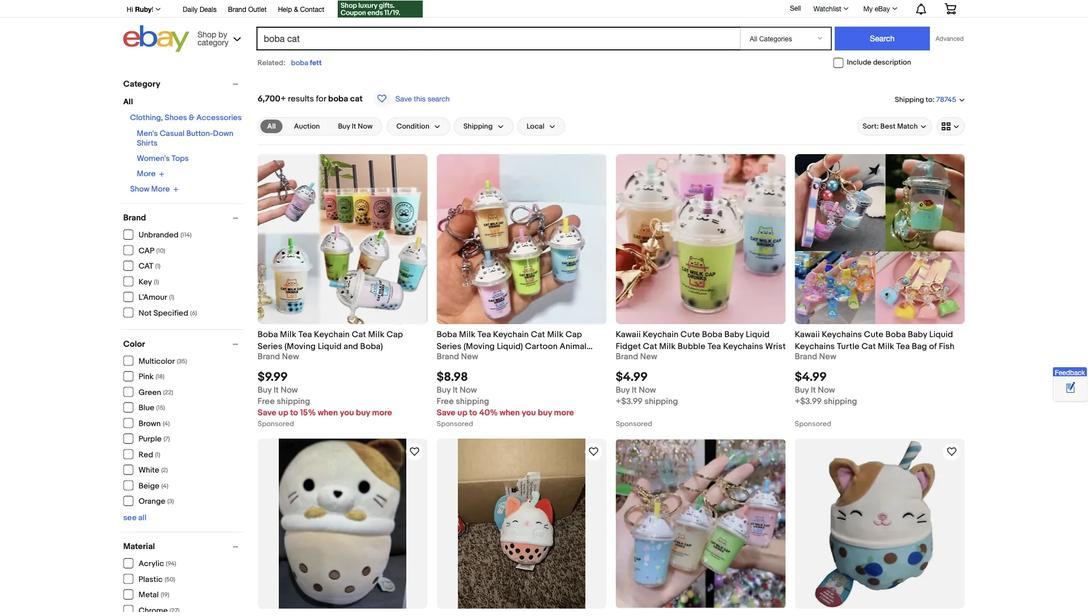Task type: describe. For each thing, give the bounding box(es) containing it.
cat
[[139, 262, 154, 271]]

women's tops link
[[137, 154, 189, 164]]

(50)
[[165, 576, 175, 584]]

listing options selector. gallery view selected. image
[[942, 122, 960, 131]]

orange (3)
[[139, 497, 174, 507]]

clothing,
[[130, 113, 163, 123]]

brand inside 'account' navigation
[[228, 5, 246, 13]]

cat inside boba milk tea keychain cat milk cap series (moving liquid and boba) brand new
[[352, 330, 366, 340]]

$4.99 buy it now +$3.99 shipping for new
[[616, 370, 678, 407]]

up for $8.98
[[458, 408, 468, 418]]

when for $9.99
[[318, 408, 338, 418]]

boba inside kawaii keychain cute boba baby liquid fidget cat milk bubble tea keychains wrist brand new
[[703, 330, 723, 340]]

l'amour
[[139, 293, 167, 303]]

red (1)
[[139, 450, 160, 460]]

button-
[[186, 129, 213, 139]]

for
[[316, 94, 326, 104]]

shop by category banner
[[121, 0, 966, 55]]

see all button
[[123, 514, 147, 523]]

save for $9.99
[[258, 408, 277, 418]]

(18)
[[156, 373, 164, 381]]

& inside 'account' navigation
[[294, 5, 298, 13]]

local button
[[517, 117, 566, 136]]

brand outlet link
[[228, 3, 267, 16]]

buy it now
[[338, 122, 373, 131]]

kawaii keychain cute boba baby liquid fidget cat milk bubble tea keychains wrist link
[[616, 329, 786, 352]]

blue
[[139, 403, 154, 413]]

milk inside kawaii keychains cute boba baby liquid keychains turtle cat milk tea bag of fish brand new
[[878, 342, 895, 352]]

free for $8.98
[[437, 397, 454, 407]]

tea inside boba milk tea keychain cat milk cap series (moving liquid) cartoon animal purse
[[478, 330, 491, 340]]

1 horizontal spatial boba
[[328, 94, 348, 104]]

(moving for liquid)
[[464, 342, 495, 352]]

advanced
[[936, 35, 964, 42]]

wrist
[[766, 342, 786, 352]]

hi ruby !
[[127, 5, 153, 13]]

(moving for liquid
[[285, 342, 316, 352]]

more for $9.99
[[372, 408, 392, 418]]

help
[[278, 5, 292, 13]]

turtle
[[838, 342, 860, 352]]

when for $8.98
[[500, 408, 520, 418]]

fett
[[310, 58, 322, 67]]

watch squishmallows claire's exclusive 8" boba tea cat flip-a-mallows plush with tags image
[[946, 445, 959, 459]]

green
[[139, 388, 161, 398]]

shipping inside $8.98 buy it now free shipping save up to 40% when you buy more
[[456, 397, 490, 407]]

(35)
[[177, 358, 187, 365]]

kawaii keychains cute boba baby liquid keychains turtle cat milk tea bag of fish heading
[[795, 330, 955, 352]]

All selected text field
[[267, 121, 276, 132]]

(4) for brown
[[163, 420, 170, 428]]

buy for $8.98
[[538, 408, 552, 418]]

you for $9.99
[[340, 408, 354, 418]]

category button
[[123, 79, 244, 89]]

shirts
[[137, 139, 158, 148]]

metal
[[139, 591, 159, 600]]

include
[[848, 58, 872, 67]]

daily deals
[[183, 5, 217, 13]]

boba)
[[360, 342, 383, 352]]

fidget
[[616, 342, 641, 352]]

more for $8.98
[[554, 408, 574, 418]]

you for $8.98
[[522, 408, 536, 418]]

material
[[123, 542, 155, 552]]

daily deals link
[[183, 3, 217, 16]]

local
[[527, 122, 545, 131]]

$9.99 buy it now free shipping save up to 15% when you buy more
[[258, 370, 392, 418]]

shop by category
[[198, 29, 229, 47]]

keychains inside kawaii keychain cute boba baby liquid fidget cat milk bubble tea keychains wrist brand new
[[724, 342, 764, 352]]

liquid inside boba milk tea keychain cat milk cap series (moving liquid and boba) brand new
[[318, 342, 342, 352]]

metal (19)
[[139, 591, 169, 600]]

brand inside kawaii keychains cute boba baby liquid keychains turtle cat milk tea bag of fish brand new
[[795, 352, 818, 362]]

save this search button
[[370, 89, 453, 108]]

(7)
[[164, 436, 170, 443]]

6,700 + results for boba cat
[[258, 94, 363, 104]]

$8.98
[[437, 370, 468, 385]]

plastic (50)
[[139, 575, 175, 585]]

category
[[198, 37, 229, 47]]

search
[[428, 94, 450, 103]]

$9.99
[[258, 370, 288, 385]]

0 vertical spatial more
[[137, 169, 156, 179]]

my ebay link
[[858, 2, 903, 15]]

keychain inside kawaii keychain cute boba baby liquid fidget cat milk bubble tea keychains wrist brand new
[[643, 330, 679, 340]]

all
[[138, 514, 147, 523]]

match
[[898, 122, 918, 131]]

tops
[[172, 154, 189, 164]]

to for $8.98
[[470, 408, 478, 418]]

casual
[[160, 129, 185, 139]]

shipping for shipping to : 78745
[[896, 95, 925, 104]]

auction link
[[287, 120, 327, 133]]

now inside $9.99 buy it now free shipping save up to 15% when you buy more
[[281, 385, 298, 395]]

:
[[933, 95, 935, 104]]

brown
[[139, 419, 161, 429]]

clothing, shoes & accessories link
[[130, 113, 242, 123]]

1 vertical spatial boba milk tea keychain cat milk cap series (moving liquid and boba) image
[[616, 440, 786, 608]]

milk up boba)
[[368, 330, 385, 340]]

baby for keychains
[[725, 330, 744, 340]]

show more button
[[130, 185, 179, 194]]

kawaii keychains cute boba baby liquid keychains turtle cat milk tea bag of fish link
[[795, 329, 966, 352]]

$4.99 buy it now +$3.99 shipping for brand
[[795, 370, 858, 407]]

cute for milk
[[865, 330, 884, 340]]

my
[[864, 5, 873, 12]]

1 vertical spatial more
[[151, 185, 170, 194]]

sort:
[[863, 122, 879, 131]]

keychains up the turtle
[[822, 330, 863, 340]]

cat inside kawaii keychains cute boba baby liquid keychains turtle cat milk tea bag of fish brand new
[[862, 342, 876, 352]]

cat
[[350, 94, 363, 104]]

up for $9.99
[[279, 408, 289, 418]]

kawaii keychains cute boba baby liquid keychains turtle cat milk tea bag of fish brand new
[[795, 330, 955, 362]]

related:
[[258, 58, 286, 67]]

cute for bubble
[[681, 330, 701, 340]]

contact
[[300, 5, 325, 13]]

men's casual button-down shirts link
[[137, 129, 234, 148]]

brand new
[[437, 352, 478, 362]]

15%
[[300, 408, 316, 418]]

to for $9.99
[[290, 408, 298, 418]]

not
[[139, 309, 152, 318]]

brand outlet
[[228, 5, 267, 13]]

boba milk tea keychain cat milk cap series (moving liquid and boba) brand new
[[258, 330, 403, 362]]

brand inside kawaii keychain cute boba baby liquid fidget cat milk bubble tea keychains wrist brand new
[[616, 352, 639, 362]]

save for $8.98
[[437, 408, 456, 418]]

$4.99 for new
[[616, 370, 648, 385]]

milk up $9.99
[[280, 330, 297, 340]]

show more
[[130, 185, 170, 194]]

shop
[[198, 29, 216, 39]]

it inside $8.98 buy it now free shipping save up to 40% when you buy more
[[453, 385, 458, 395]]

(114)
[[181, 232, 192, 239]]

sort: best match
[[863, 122, 918, 131]]

watch nwt cat boba milk tea image
[[408, 445, 422, 459]]

new inside boba milk tea keychain cat milk cap series (moving liquid and boba) brand new
[[282, 352, 299, 362]]

shipping inside $9.99 buy it now free shipping save up to 15% when you buy more
[[277, 397, 310, 407]]

purse
[[437, 354, 459, 364]]

unbranded (114)
[[139, 231, 192, 240]]

ruby
[[135, 5, 152, 13]]

watch roxy the boba cat squishmallow clip 3.5" nwt image
[[587, 445, 601, 459]]

save this search
[[396, 94, 450, 103]]

key (1)
[[139, 277, 159, 287]]

(22)
[[163, 389, 173, 396]]

men's
[[137, 129, 158, 139]]

brown (4)
[[139, 419, 170, 429]]



Task type: vqa. For each thing, say whether or not it's contained in the screenshot.


Task type: locate. For each thing, give the bounding box(es) containing it.
2 series from the left
[[437, 342, 462, 352]]

1 shipping from the left
[[277, 397, 310, 407]]

shipping for shipping
[[464, 122, 493, 131]]

shipping inside "dropdown button"
[[464, 122, 493, 131]]

0 horizontal spatial to
[[290, 408, 298, 418]]

all
[[123, 97, 133, 107], [267, 122, 276, 131]]

up left the 15%
[[279, 408, 289, 418]]

brand right wrist
[[795, 352, 818, 362]]

(moving left liquid)
[[464, 342, 495, 352]]

(19)
[[161, 592, 169, 599]]

shipping inside shipping to : 78745
[[896, 95, 925, 104]]

save inside $8.98 buy it now free shipping save up to 40% when you buy more
[[437, 408, 456, 418]]

keychain inside boba milk tea keychain cat milk cap series (moving liquid and boba) brand new
[[314, 330, 350, 340]]

material button
[[123, 542, 244, 552]]

(1) right cat
[[155, 263, 161, 270]]

1 horizontal spatial baby
[[909, 330, 928, 340]]

0 vertical spatial shipping
[[896, 95, 925, 104]]

save down '$8.98'
[[437, 408, 456, 418]]

&
[[294, 5, 298, 13], [189, 113, 195, 123]]

buy inside $9.99 buy it now free shipping save up to 15% when you buy more
[[258, 385, 272, 395]]

new left the turtle
[[820, 352, 837, 362]]

+$3.99 for new
[[616, 397, 643, 407]]

boba milk tea keychain cat milk cap series (moving liquid and boba) image
[[258, 154, 428, 324], [616, 440, 786, 608]]

my ebay
[[864, 5, 891, 12]]

(4) up (7)
[[163, 420, 170, 428]]

1 buy from the left
[[356, 408, 370, 418]]

0 horizontal spatial liquid
[[318, 342, 342, 352]]

cap for boba milk tea keychain cat milk cap series (moving liquid) cartoon animal purse
[[566, 330, 583, 340]]

1 horizontal spatial cap
[[566, 330, 583, 340]]

(moving inside boba milk tea keychain cat milk cap series (moving liquid) cartoon animal purse
[[464, 342, 495, 352]]

kawaii inside kawaii keychains cute boba baby liquid keychains turtle cat milk tea bag of fish brand new
[[795, 330, 820, 340]]

None submit
[[835, 27, 931, 50]]

purple
[[139, 435, 162, 444]]

now inside $8.98 buy it now free shipping save up to 40% when you buy more
[[460, 385, 477, 395]]

1 horizontal spatial when
[[500, 408, 520, 418]]

1 cap from the left
[[387, 330, 403, 340]]

milk
[[280, 330, 297, 340], [368, 330, 385, 340], [459, 330, 476, 340], [548, 330, 564, 340], [660, 342, 676, 352], [878, 342, 895, 352]]

you right 40%
[[522, 408, 536, 418]]

it
[[352, 122, 356, 131], [274, 385, 279, 395], [453, 385, 458, 395], [632, 385, 637, 395], [811, 385, 817, 395]]

purple (7)
[[139, 435, 170, 444]]

bag
[[912, 342, 928, 352]]

boba
[[291, 58, 308, 67], [328, 94, 348, 104]]

when
[[318, 408, 338, 418], [500, 408, 520, 418]]

all down 6,700
[[267, 122, 276, 131]]

0 horizontal spatial +$3.99
[[616, 397, 643, 407]]

(4) down (2) at the bottom left of page
[[161, 483, 168, 490]]

0 horizontal spatial keychain
[[314, 330, 350, 340]]

of
[[930, 342, 938, 352]]

1 horizontal spatial shipping
[[896, 95, 925, 104]]

1 keychain from the left
[[314, 330, 350, 340]]

1 vertical spatial all
[[267, 122, 276, 131]]

kawaii keychain cute boba baby liquid fidget cat milk bubble tea keychains wrist brand new
[[616, 330, 786, 362]]

2 boba from the left
[[437, 330, 457, 340]]

kawaii inside kawaii keychain cute boba baby liquid fidget cat milk bubble tea keychains wrist brand new
[[616, 330, 641, 340]]

0 horizontal spatial up
[[279, 408, 289, 418]]

new inside kawaii keychain cute boba baby liquid fidget cat milk bubble tea keychains wrist brand new
[[641, 352, 658, 362]]

all link
[[261, 120, 283, 133]]

(4) inside brown (4)
[[163, 420, 170, 428]]

0 horizontal spatial &
[[189, 113, 195, 123]]

liquid left and
[[318, 342, 342, 352]]

save inside $9.99 buy it now free shipping save up to 15% when you buy more
[[258, 408, 277, 418]]

boba inside kawaii keychains cute boba baby liquid keychains turtle cat milk tea bag of fish brand new
[[886, 330, 907, 340]]

0 horizontal spatial all
[[123, 97, 133, 107]]

milk inside kawaii keychain cute boba baby liquid fidget cat milk bubble tea keychains wrist brand new
[[660, 342, 676, 352]]

shoes
[[165, 113, 187, 123]]

1 boba from the left
[[258, 330, 278, 340]]

deals
[[200, 5, 217, 13]]

1 $4.99 from the left
[[616, 370, 648, 385]]

series for brand
[[258, 342, 283, 352]]

tea
[[299, 330, 312, 340], [478, 330, 491, 340], [708, 342, 722, 352], [897, 342, 910, 352]]

up inside $8.98 buy it now free shipping save up to 40% when you buy more
[[458, 408, 468, 418]]

milk up brand new
[[459, 330, 476, 340]]

(1) inside cat (1)
[[155, 263, 161, 270]]

save down $9.99
[[258, 408, 277, 418]]

boba milk tea keychain cat milk cap series (moving liquid) cartoon animal purse link
[[437, 329, 607, 364]]

watchlist link
[[808, 2, 854, 15]]

1 vertical spatial boba
[[328, 94, 348, 104]]

to left 78745
[[926, 95, 933, 104]]

1 cute from the left
[[681, 330, 701, 340]]

0 horizontal spatial kawaii
[[616, 330, 641, 340]]

1 horizontal spatial keychain
[[493, 330, 529, 340]]

(moving inside boba milk tea keychain cat milk cap series (moving liquid and boba) brand new
[[285, 342, 316, 352]]

2 $4.99 from the left
[[795, 370, 827, 385]]

0 horizontal spatial cute
[[681, 330, 701, 340]]

0 horizontal spatial you
[[340, 408, 354, 418]]

1 new from the left
[[282, 352, 299, 362]]

bubble
[[678, 342, 706, 352]]

boba right for
[[328, 94, 348, 104]]

red
[[139, 450, 153, 460]]

1 free from the left
[[258, 397, 275, 407]]

4 new from the left
[[820, 352, 837, 362]]

save left this
[[396, 94, 412, 103]]

buy for $9.99
[[356, 408, 370, 418]]

boba milk tea keychain cat milk cap series (moving liquid) cartoon animal purse heading
[[437, 330, 593, 364]]

buy inside $9.99 buy it now free shipping save up to 15% when you buy more
[[356, 408, 370, 418]]

free
[[258, 397, 275, 407], [437, 397, 454, 407]]

to inside shipping to : 78745
[[926, 95, 933, 104]]

free down '$8.98'
[[437, 397, 454, 407]]

category
[[123, 79, 160, 89]]

2 +$3.99 from the left
[[795, 397, 822, 407]]

buy inside $8.98 buy it now free shipping save up to 40% when you buy more
[[437, 385, 451, 395]]

when right 40%
[[500, 408, 520, 418]]

1 horizontal spatial buy
[[538, 408, 552, 418]]

now
[[358, 122, 373, 131], [281, 385, 298, 395], [460, 385, 477, 395], [639, 385, 657, 395], [818, 385, 836, 395]]

liquid for wrist
[[746, 330, 770, 340]]

boba inside boba milk tea keychain cat milk cap series (moving liquid and boba) brand new
[[258, 330, 278, 340]]

3 boba from the left
[[703, 330, 723, 340]]

1 horizontal spatial you
[[522, 408, 536, 418]]

cat inside kawaii keychain cute boba baby liquid fidget cat milk bubble tea keychains wrist brand new
[[643, 342, 658, 352]]

1 kawaii from the left
[[616, 330, 641, 340]]

brand left outlet
[[228, 5, 246, 13]]

liquid for of
[[930, 330, 954, 340]]

$4.99 buy it now +$3.99 shipping down the fidget
[[616, 370, 678, 407]]

series inside boba milk tea keychain cat milk cap series (moving liquid) cartoon animal purse
[[437, 342, 462, 352]]

it inside $9.99 buy it now free shipping save up to 15% when you buy more
[[274, 385, 279, 395]]

2 new from the left
[[461, 352, 478, 362]]

tea inside boba milk tea keychain cat milk cap series (moving liquid and boba) brand new
[[299, 330, 312, 340]]

boba milk tea keychain cat milk cap series (moving liquid and boba) heading
[[258, 330, 403, 352]]

0 horizontal spatial (moving
[[285, 342, 316, 352]]

0 horizontal spatial $4.99 buy it now +$3.99 shipping
[[616, 370, 678, 407]]

keychain for liquid
[[314, 330, 350, 340]]

watchlist
[[814, 5, 842, 12]]

1 horizontal spatial $4.99 buy it now +$3.99 shipping
[[795, 370, 858, 407]]

1 $4.99 buy it now +$3.99 shipping from the left
[[616, 370, 678, 407]]

keychain up bubble
[[643, 330, 679, 340]]

+
[[281, 94, 286, 104]]

kawaii for kawaii keychain cute boba baby liquid fidget cat milk bubble tea keychains wrist brand new
[[616, 330, 641, 340]]

auction
[[294, 122, 320, 131]]

tea inside kawaii keychain cute boba baby liquid fidget cat milk bubble tea keychains wrist brand new
[[708, 342, 722, 352]]

up left 40%
[[458, 408, 468, 418]]

keychain
[[314, 330, 350, 340], [493, 330, 529, 340], [643, 330, 679, 340]]

liquid up wrist
[[746, 330, 770, 340]]

ebay
[[875, 5, 891, 12]]

cat up cartoon at the bottom of page
[[531, 330, 546, 340]]

2 (moving from the left
[[464, 342, 495, 352]]

series up $9.99
[[258, 342, 283, 352]]

all down category
[[123, 97, 133, 107]]

not specified (6)
[[139, 309, 197, 318]]

liquid inside kawaii keychain cute boba baby liquid fidget cat milk bubble tea keychains wrist brand new
[[746, 330, 770, 340]]

unbranded
[[139, 231, 179, 240]]

1 vertical spatial &
[[189, 113, 195, 123]]

(4) for beige
[[161, 483, 168, 490]]

(3)
[[167, 498, 174, 506]]

this
[[414, 94, 426, 103]]

0 vertical spatial boba milk tea keychain cat milk cap series (moving liquid and boba) image
[[258, 154, 428, 324]]

condition
[[397, 122, 430, 131]]

shipping to : 78745
[[896, 95, 957, 104]]

keychain up and
[[314, 330, 350, 340]]

to left the 15%
[[290, 408, 298, 418]]

baby inside kawaii keychain cute boba baby liquid fidget cat milk bubble tea keychains wrist brand new
[[725, 330, 744, 340]]

main content containing $9.99
[[253, 73, 970, 612]]

(1) for key
[[154, 278, 159, 286]]

baby inside kawaii keychains cute boba baby liquid keychains turtle cat milk tea bag of fish brand new
[[909, 330, 928, 340]]

1 vertical spatial (4)
[[161, 483, 168, 490]]

include description
[[848, 58, 912, 67]]

boba
[[258, 330, 278, 340], [437, 330, 457, 340], [703, 330, 723, 340], [886, 330, 907, 340]]

series for purse
[[437, 342, 462, 352]]

1 (moving from the left
[[285, 342, 316, 352]]

1 horizontal spatial &
[[294, 5, 298, 13]]

1 horizontal spatial kawaii
[[795, 330, 820, 340]]

1 horizontal spatial more
[[554, 408, 574, 418]]

1 horizontal spatial all
[[267, 122, 276, 131]]

2 cap from the left
[[566, 330, 583, 340]]

cute inside kawaii keychains cute boba baby liquid keychains turtle cat milk tea bag of fish brand new
[[865, 330, 884, 340]]

keychains left wrist
[[724, 342, 764, 352]]

keychains
[[822, 330, 863, 340], [724, 342, 764, 352], [795, 342, 836, 352]]

brand button
[[123, 213, 244, 223]]

(1) right 'key'
[[154, 278, 159, 286]]

daily
[[183, 5, 198, 13]]

1 up from the left
[[279, 408, 289, 418]]

women's
[[137, 154, 170, 164]]

1 horizontal spatial series
[[437, 342, 462, 352]]

baby
[[725, 330, 744, 340], [909, 330, 928, 340]]

1 baby from the left
[[725, 330, 744, 340]]

cap
[[387, 330, 403, 340], [566, 330, 583, 340]]

help & contact
[[278, 5, 325, 13]]

see all
[[123, 514, 147, 523]]

more inside $9.99 buy it now free shipping save up to 15% when you buy more
[[372, 408, 392, 418]]

your shopping cart image
[[945, 3, 958, 14]]

milk left bag
[[878, 342, 895, 352]]

cap (10)
[[139, 246, 165, 256]]

0 horizontal spatial when
[[318, 408, 338, 418]]

1 more from the left
[[372, 408, 392, 418]]

2 buy from the left
[[538, 408, 552, 418]]

brand
[[228, 5, 246, 13], [123, 213, 146, 223], [258, 352, 280, 362], [437, 352, 459, 362], [616, 352, 639, 362], [795, 352, 818, 362]]

baby for bag
[[909, 330, 928, 340]]

cat
[[352, 330, 366, 340], [531, 330, 546, 340], [643, 342, 658, 352], [862, 342, 876, 352]]

78745
[[937, 95, 957, 104]]

1 vertical spatial shipping
[[464, 122, 493, 131]]

more up show more
[[137, 169, 156, 179]]

$4.99 for brand
[[795, 370, 827, 385]]

none submit inside shop by category banner
[[835, 27, 931, 50]]

0 horizontal spatial series
[[258, 342, 283, 352]]

2 up from the left
[[458, 408, 468, 418]]

kawaii for kawaii keychains cute boba baby liquid keychains turtle cat milk tea bag of fish brand new
[[795, 330, 820, 340]]

color
[[123, 339, 145, 349]]

(1)
[[155, 263, 161, 270], [154, 278, 159, 286], [169, 294, 175, 301], [155, 451, 160, 459]]

boba inside boba milk tea keychain cat milk cap series (moving liquid) cartoon animal purse
[[437, 330, 457, 340]]

2 horizontal spatial keychain
[[643, 330, 679, 340]]

white
[[139, 466, 159, 476]]

1 horizontal spatial cute
[[865, 330, 884, 340]]

0 horizontal spatial cap
[[387, 330, 403, 340]]

0 horizontal spatial $4.99
[[616, 370, 648, 385]]

keychain inside boba milk tea keychain cat milk cap series (moving liquid) cartoon animal purse
[[493, 330, 529, 340]]

1 horizontal spatial to
[[470, 408, 478, 418]]

nwt cat boba milk tea image
[[279, 439, 407, 609]]

more down more button at the top left of page
[[151, 185, 170, 194]]

2 more from the left
[[554, 408, 574, 418]]

3 new from the left
[[641, 352, 658, 362]]

2 shipping from the left
[[456, 397, 490, 407]]

1 horizontal spatial (moving
[[464, 342, 495, 352]]

cat inside boba milk tea keychain cat milk cap series (moving liquid) cartoon animal purse
[[531, 330, 546, 340]]

cap
[[139, 246, 155, 256]]

to left 40%
[[470, 408, 478, 418]]

1 horizontal spatial $4.99
[[795, 370, 827, 385]]

$4.99 buy it now +$3.99 shipping down the turtle
[[795, 370, 858, 407]]

main content
[[253, 73, 970, 612]]

+$3.99 for brand
[[795, 397, 822, 407]]

keychains left the turtle
[[795, 342, 836, 352]]

tea inside kawaii keychains cute boba baby liquid keychains turtle cat milk tea bag of fish brand new
[[897, 342, 910, 352]]

!
[[152, 5, 153, 13]]

2 $4.99 buy it now +$3.99 shipping from the left
[[795, 370, 858, 407]]

boba left fett
[[291, 58, 308, 67]]

squishmallows claire's exclusive 8" boba tea cat flip-a-mallows plush with tags image
[[810, 439, 951, 609]]

(1) up specified
[[169, 294, 175, 301]]

clothing, shoes & accessories
[[130, 113, 242, 123]]

cat right the fidget
[[643, 342, 658, 352]]

up inside $9.99 buy it now free shipping save up to 15% when you buy more
[[279, 408, 289, 418]]

3 keychain from the left
[[643, 330, 679, 340]]

0 vertical spatial boba
[[291, 58, 308, 67]]

1 horizontal spatial +$3.99
[[795, 397, 822, 407]]

acrylic
[[139, 559, 164, 569]]

2 horizontal spatial liquid
[[930, 330, 954, 340]]

(1) inside key (1)
[[154, 278, 159, 286]]

1 you from the left
[[340, 408, 354, 418]]

buy right the 15%
[[356, 408, 370, 418]]

sell link
[[785, 4, 807, 12]]

when right the 15%
[[318, 408, 338, 418]]

free inside $8.98 buy it now free shipping save up to 40% when you buy more
[[437, 397, 454, 407]]

0 vertical spatial all
[[123, 97, 133, 107]]

you right the 15%
[[340, 408, 354, 418]]

(1) for l'amour
[[169, 294, 175, 301]]

accessories
[[197, 113, 242, 123]]

cap inside boba milk tea keychain cat milk cap series (moving liquid and boba) brand new
[[387, 330, 403, 340]]

when inside $8.98 buy it now free shipping save up to 40% when you buy more
[[500, 408, 520, 418]]

(2)
[[161, 467, 168, 474]]

2 kawaii from the left
[[795, 330, 820, 340]]

liquid inside kawaii keychains cute boba baby liquid keychains turtle cat milk tea bag of fish brand new
[[930, 330, 954, 340]]

all inside "link"
[[267, 122, 276, 131]]

2 cute from the left
[[865, 330, 884, 340]]

(1) right 'red' at the bottom left
[[155, 451, 160, 459]]

& right help
[[294, 5, 298, 13]]

cat (1)
[[139, 262, 161, 271]]

sell
[[791, 4, 802, 12]]

2 horizontal spatial to
[[926, 95, 933, 104]]

by
[[219, 29, 227, 39]]

liquid up fish
[[930, 330, 954, 340]]

new inside kawaii keychains cute boba baby liquid keychains turtle cat milk tea bag of fish brand new
[[820, 352, 837, 362]]

roxy the boba cat squishmallow clip 3.5" nwt image
[[458, 439, 586, 609]]

(1) for red
[[155, 451, 160, 459]]

cap inside boba milk tea keychain cat milk cap series (moving liquid) cartoon animal purse
[[566, 330, 583, 340]]

1 horizontal spatial up
[[458, 408, 468, 418]]

save inside button
[[396, 94, 412, 103]]

series inside boba milk tea keychain cat milk cap series (moving liquid and boba) brand new
[[258, 342, 283, 352]]

2 when from the left
[[500, 408, 520, 418]]

2 keychain from the left
[[493, 330, 529, 340]]

(15)
[[156, 405, 165, 412]]

kawaii keychain cute boba baby liquid fidget cat milk bubble tea keychains wrist heading
[[616, 330, 786, 352]]

buy inside $8.98 buy it now free shipping save up to 40% when you buy more
[[538, 408, 552, 418]]

0 horizontal spatial free
[[258, 397, 275, 407]]

you inside $9.99 buy it now free shipping save up to 15% when you buy more
[[340, 408, 354, 418]]

series
[[258, 342, 283, 352], [437, 342, 462, 352]]

sort: best match button
[[858, 117, 933, 136]]

0 horizontal spatial shipping
[[464, 122, 493, 131]]

liquid
[[746, 330, 770, 340], [930, 330, 954, 340], [318, 342, 342, 352]]

cute inside kawaii keychain cute boba baby liquid fidget cat milk bubble tea keychains wrist brand new
[[681, 330, 701, 340]]

0 horizontal spatial more
[[372, 408, 392, 418]]

0 horizontal spatial boba milk tea keychain cat milk cap series (moving liquid and boba) image
[[258, 154, 428, 324]]

kawaii keychains cute boba baby liquid keychains turtle cat milk tea bag of fish image
[[795, 154, 966, 324]]

new right purse
[[461, 352, 478, 362]]

pink (18)
[[139, 372, 164, 382]]

more inside $8.98 buy it now free shipping save up to 40% when you buy more
[[554, 408, 574, 418]]

4 shipping from the left
[[824, 397, 858, 407]]

(moving
[[285, 342, 316, 352], [464, 342, 495, 352]]

multicolor (35)
[[139, 357, 187, 366]]

0 horizontal spatial buy
[[356, 408, 370, 418]]

free for $9.99
[[258, 397, 275, 407]]

cat up and
[[352, 330, 366, 340]]

keychain for liquid)
[[493, 330, 529, 340]]

free inside $9.99 buy it now free shipping save up to 15% when you buy more
[[258, 397, 275, 407]]

Search for anything text field
[[258, 28, 738, 49]]

and
[[344, 342, 358, 352]]

brand up '$8.98'
[[437, 352, 459, 362]]

4 boba from the left
[[886, 330, 907, 340]]

boba milk tea keychain cat milk cap series (moving liquid) cartoon animal purse image
[[437, 154, 607, 324]]

series up purse
[[437, 342, 462, 352]]

keychain up liquid)
[[493, 330, 529, 340]]

get the coupon image
[[338, 1, 423, 18]]

0 vertical spatial (4)
[[163, 420, 170, 428]]

liquid)
[[497, 342, 523, 352]]

1 +$3.99 from the left
[[616, 397, 643, 407]]

(4) inside beige (4)
[[161, 483, 168, 490]]

account navigation
[[121, 0, 966, 19]]

2 baby from the left
[[909, 330, 928, 340]]

brand inside boba milk tea keychain cat milk cap series (moving liquid and boba) brand new
[[258, 352, 280, 362]]

(1) inside l'amour (1)
[[169, 294, 175, 301]]

brand up $9.99
[[258, 352, 280, 362]]

when inside $9.99 buy it now free shipping save up to 15% when you buy more
[[318, 408, 338, 418]]

0 horizontal spatial save
[[258, 408, 277, 418]]

plastic
[[139, 575, 163, 585]]

boba milk tea keychain cat milk cap series (moving liquid and boba) link
[[258, 329, 428, 352]]

free down $9.99
[[258, 397, 275, 407]]

1 horizontal spatial save
[[396, 94, 412, 103]]

buy right 40%
[[538, 408, 552, 418]]

2 free from the left
[[437, 397, 454, 407]]

1 when from the left
[[318, 408, 338, 418]]

0 vertical spatial &
[[294, 5, 298, 13]]

2 horizontal spatial save
[[437, 408, 456, 418]]

brand right animal
[[616, 352, 639, 362]]

(1) inside red (1)
[[155, 451, 160, 459]]

kawaii
[[616, 330, 641, 340], [795, 330, 820, 340]]

1 horizontal spatial free
[[437, 397, 454, 407]]

1 series from the left
[[258, 342, 283, 352]]

to inside $9.99 buy it now free shipping save up to 15% when you buy more
[[290, 408, 298, 418]]

orange
[[139, 497, 165, 507]]

cat right the turtle
[[862, 342, 876, 352]]

kawaii keychain cute boba baby liquid fidget cat milk bubble tea keychains wrist image
[[616, 154, 786, 324]]

to inside $8.98 buy it now free shipping save up to 40% when you buy more
[[470, 408, 478, 418]]

(moving up $9.99
[[285, 342, 316, 352]]

new up $9.99
[[282, 352, 299, 362]]

milk left bubble
[[660, 342, 676, 352]]

description
[[874, 58, 912, 67]]

(10)
[[156, 247, 165, 255]]

best
[[881, 122, 896, 131]]

brand down show
[[123, 213, 146, 223]]

0 horizontal spatial baby
[[725, 330, 744, 340]]

3 shipping from the left
[[645, 397, 678, 407]]

(1) for cat
[[155, 263, 161, 270]]

you inside $8.98 buy it now free shipping save up to 40% when you buy more
[[522, 408, 536, 418]]

1 horizontal spatial boba milk tea keychain cat milk cap series (moving liquid and boba) image
[[616, 440, 786, 608]]

cap for boba milk tea keychain cat milk cap series (moving liquid and boba) brand new
[[387, 330, 403, 340]]

1 horizontal spatial liquid
[[746, 330, 770, 340]]

(94)
[[166, 561, 176, 568]]

buy
[[356, 408, 370, 418], [538, 408, 552, 418]]

results
[[288, 94, 314, 104]]

milk up cartoon at the bottom of page
[[548, 330, 564, 340]]

0 horizontal spatial boba
[[291, 58, 308, 67]]

2 you from the left
[[522, 408, 536, 418]]

& right the shoes
[[189, 113, 195, 123]]

new left bubble
[[641, 352, 658, 362]]



